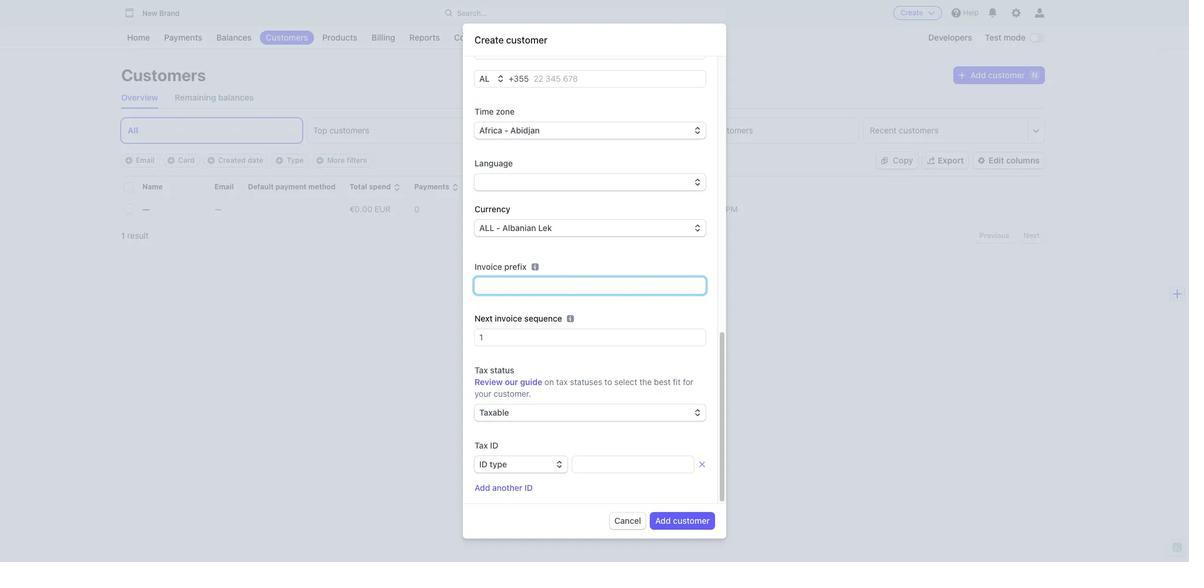 Task type: vqa. For each thing, say whether or not it's contained in the screenshot.
$3.00 to the middle
no



Task type: locate. For each thing, give the bounding box(es) containing it.
— link down name
[[142, 199, 177, 219]]

more right add more filters icon
[[327, 156, 345, 165]]

2 €0.00 eur link from the left
[[473, 199, 528, 219]]

1 vertical spatial created
[[675, 182, 704, 191]]

add customer right svg icon
[[971, 70, 1025, 80]]

1 horizontal spatial create
[[901, 8, 924, 17]]

0 horizontal spatial more
[[327, 156, 345, 165]]

more inside button
[[501, 32, 521, 42]]

guide
[[520, 377, 543, 387]]

repeat customers link
[[678, 118, 859, 143]]

1 vertical spatial email
[[215, 182, 234, 191]]

add email image
[[125, 157, 132, 164]]

name
[[142, 182, 163, 191]]

0 horizontal spatial -
[[497, 223, 500, 233]]

1 horizontal spatial eur
[[498, 204, 514, 214]]

id right another
[[525, 483, 533, 493]]

0 horizontal spatial eur
[[375, 204, 391, 214]]

1 vertical spatial customer
[[989, 70, 1025, 80]]

1 horizontal spatial email
[[215, 182, 234, 191]]

created for created date
[[218, 156, 246, 165]]

cancel
[[615, 516, 641, 526]]

customers left products
[[266, 32, 308, 42]]

2 vertical spatial add
[[656, 516, 671, 526]]

last
[[604, 182, 619, 191]]

payments up 0 link
[[415, 182, 450, 191]]

id type button
[[475, 457, 568, 473]]

1 horizontal spatial -
[[505, 125, 508, 135]]

customers right repeat
[[714, 125, 754, 135]]

1 horizontal spatial customer
[[673, 516, 710, 526]]

create inside button
[[901, 8, 924, 17]]

status
[[490, 365, 515, 375]]

1 horizontal spatial created
[[675, 182, 704, 191]]

2 payment from the left
[[621, 182, 652, 191]]

all
[[128, 125, 138, 135]]

+ 355
[[509, 74, 529, 84]]

tab list
[[121, 87, 1045, 109], [121, 118, 1045, 143]]

toolbar containing email
[[121, 154, 372, 168]]

1 vertical spatial customers
[[121, 65, 206, 85]]

edit columns button
[[974, 152, 1045, 169]]

1 vertical spatial more
[[327, 156, 345, 165]]

0 horizontal spatial €0.00 eur
[[350, 204, 391, 214]]

— link down default
[[215, 199, 248, 219]]

customers up overview
[[121, 65, 206, 85]]

created up oct
[[675, 182, 704, 191]]

Search… search field
[[439, 6, 728, 20]]

1 tab list from the top
[[121, 87, 1045, 109]]

id
[[490, 441, 499, 451], [480, 460, 488, 470], [525, 483, 533, 493]]

- inside popup button
[[497, 223, 500, 233]]

-
[[505, 125, 508, 135], [497, 223, 500, 233]]

id up the id type
[[490, 441, 499, 451]]

— down "add created date" icon
[[215, 204, 222, 214]]

more
[[501, 32, 521, 42], [327, 156, 345, 165]]

0 horizontal spatial create
[[475, 35, 504, 45]]

1 payment from the left
[[276, 182, 307, 191]]

1 vertical spatial next
[[475, 314, 493, 324]]

1 horizontal spatial €0.00
[[473, 204, 496, 214]]

customers link
[[260, 31, 314, 45]]

1 horizontal spatial id
[[490, 441, 499, 451]]

add type image
[[276, 157, 283, 164]]

1 horizontal spatial — link
[[215, 199, 248, 219]]

first-time customers
[[499, 125, 578, 135]]

remaining
[[175, 92, 216, 102]]

next for next
[[1024, 231, 1040, 240]]

— right the select item option on the top of page
[[142, 204, 150, 214]]

0 vertical spatial created
[[218, 156, 246, 165]]

1 vertical spatial create
[[475, 35, 504, 45]]

0 horizontal spatial email
[[136, 156, 155, 165]]

our
[[505, 377, 518, 387]]

0 horizontal spatial id
[[480, 460, 488, 470]]

tax up review
[[475, 365, 488, 375]]

€0.00 up all
[[473, 204, 496, 214]]

customer
[[506, 35, 548, 45], [989, 70, 1025, 80], [673, 516, 710, 526]]

tax status
[[475, 365, 515, 375]]

developers link
[[923, 31, 978, 45]]

created right "add created date" icon
[[218, 156, 246, 165]]

eur up all - albanian lek
[[498, 204, 514, 214]]

mode
[[1004, 32, 1026, 42]]

0 vertical spatial more
[[501, 32, 521, 42]]

customers right top
[[330, 125, 370, 135]]

next left invoice
[[475, 314, 493, 324]]

0 vertical spatial email
[[136, 156, 155, 165]]

on
[[545, 377, 554, 387]]

add right svg icon
[[971, 70, 987, 80]]

spend
[[369, 182, 391, 191]]

create for create customer
[[475, 35, 504, 45]]

1 horizontal spatial payments
[[415, 182, 450, 191]]

next inside button
[[1024, 231, 1040, 240]]

- right africa
[[505, 125, 508, 135]]

cancel button
[[610, 513, 646, 530]]

currency
[[475, 204, 511, 214]]

toolbar
[[121, 154, 372, 168]]

1 vertical spatial tab list
[[121, 118, 1045, 143]]

0 horizontal spatial created
[[218, 156, 246, 165]]

0 vertical spatial tax
[[475, 365, 488, 375]]

2 horizontal spatial customer
[[989, 70, 1025, 80]]

add card image
[[168, 157, 175, 164]]

0 vertical spatial id
[[490, 441, 499, 451]]

next invoice sequence
[[475, 314, 562, 324]]

on tax statuses to select the best fit for your customer.
[[475, 377, 694, 399]]

eur down spend
[[375, 204, 391, 214]]

time
[[475, 106, 494, 116]]

1 horizontal spatial customers
[[266, 32, 308, 42]]

for
[[683, 377, 694, 387]]

add inside add customer button
[[656, 516, 671, 526]]

developers
[[929, 32, 973, 42]]

0 vertical spatial tab list
[[121, 87, 1045, 109]]

0 horizontal spatial add customer
[[656, 516, 710, 526]]

0 horizontal spatial €0.00
[[350, 204, 373, 214]]

2 vertical spatial id
[[525, 483, 533, 493]]

0 horizontal spatial €0.00 eur link
[[350, 199, 415, 219]]

albanian
[[503, 223, 536, 233]]

payment right the last
[[621, 182, 652, 191]]

1 — link from the left
[[142, 199, 177, 219]]

1 tax from the top
[[475, 365, 488, 375]]

tax up the id type
[[475, 441, 488, 451]]

2 — from the left
[[215, 204, 222, 214]]

1 vertical spatial add
[[475, 483, 490, 493]]

africa - abidjan
[[480, 125, 540, 135]]

africa
[[480, 125, 503, 135]]

tax id
[[475, 441, 499, 451]]

customers up copy
[[899, 125, 939, 135]]

your
[[475, 389, 492, 399]]

2 €0.00 eur from the left
[[473, 204, 514, 214]]

€0.00 eur down total spend
[[350, 204, 391, 214]]

0 vertical spatial create
[[901, 8, 924, 17]]

add left another
[[475, 483, 490, 493]]

Select All checkbox
[[125, 183, 133, 191]]

payment
[[276, 182, 307, 191], [621, 182, 652, 191]]

eur
[[375, 204, 391, 214], [498, 204, 514, 214]]

billing
[[372, 32, 395, 42]]

add
[[971, 70, 987, 80], [475, 483, 490, 493], [656, 516, 671, 526]]

type
[[490, 460, 507, 470]]

- inside 'popup button'
[[505, 125, 508, 135]]

invoice prefix
[[475, 262, 527, 272]]

payments down brand
[[164, 32, 202, 42]]

billing link
[[366, 31, 401, 45]]

previous button
[[975, 229, 1015, 243]]

— for 2nd — 'link' from the right
[[142, 204, 150, 214]]

remaining balances
[[175, 92, 254, 102]]

select
[[615, 377, 638, 387]]

0 horizontal spatial — link
[[142, 199, 177, 219]]

4 customers from the left
[[899, 125, 939, 135]]

1 horizontal spatial —
[[215, 204, 222, 214]]

customers
[[330, 125, 370, 135], [538, 125, 578, 135], [714, 125, 754, 135], [899, 125, 939, 135]]

brand
[[159, 9, 180, 18]]

1 horizontal spatial add customer
[[971, 70, 1025, 80]]

recent customers
[[870, 125, 939, 135]]

1 horizontal spatial add
[[656, 516, 671, 526]]

0 horizontal spatial —
[[142, 204, 150, 214]]

customers
[[266, 32, 308, 42], [121, 65, 206, 85]]

€0.00 eur link up all
[[473, 199, 528, 219]]

— link
[[142, 199, 177, 219], [215, 199, 248, 219]]

default
[[248, 182, 274, 191]]

€0.00
[[350, 204, 373, 214], [473, 204, 496, 214]]

card
[[178, 156, 195, 165]]

email right add email "image"
[[136, 156, 155, 165]]

—
[[142, 204, 150, 214], [215, 204, 222, 214]]

- right all
[[497, 223, 500, 233]]

prefix
[[505, 262, 527, 272]]

recent customers link
[[864, 118, 1028, 143]]

€0.00 eur up all
[[473, 204, 514, 214]]

3 customers from the left
[[714, 125, 754, 135]]

1 customers from the left
[[330, 125, 370, 135]]

review
[[475, 377, 503, 387]]

best
[[654, 377, 671, 387]]

0 vertical spatial -
[[505, 125, 508, 135]]

statuses
[[570, 377, 603, 387]]

0 vertical spatial customers
[[266, 32, 308, 42]]

edit columns
[[989, 155, 1040, 165]]

2 tax from the top
[[475, 441, 488, 451]]

1 — from the left
[[142, 204, 150, 214]]

next right previous
[[1024, 231, 1040, 240]]

create down search…
[[475, 35, 504, 45]]

customers right time
[[538, 125, 578, 135]]

top
[[313, 125, 327, 135]]

1 vertical spatial id
[[480, 460, 488, 470]]

more right connect
[[501, 32, 521, 42]]

0 vertical spatial customer
[[506, 35, 548, 45]]

0 horizontal spatial payment
[[276, 182, 307, 191]]

create up developers link
[[901, 8, 924, 17]]

Invoice prefix text field
[[475, 278, 706, 294]]

fit
[[673, 377, 681, 387]]

2 horizontal spatial id
[[525, 483, 533, 493]]

1 vertical spatial add customer
[[656, 516, 710, 526]]

all - albanian lek
[[480, 223, 552, 233]]

1 €0.00 eur from the left
[[350, 204, 391, 214]]

email down "add created date" icon
[[215, 182, 234, 191]]

2 vertical spatial customer
[[673, 516, 710, 526]]

customers for recent customers
[[899, 125, 939, 135]]

1 vertical spatial -
[[497, 223, 500, 233]]

0 vertical spatial add
[[971, 70, 987, 80]]

add right "cancel"
[[656, 516, 671, 526]]

1 horizontal spatial payment
[[621, 182, 652, 191]]

0 vertical spatial next
[[1024, 231, 1040, 240]]

add customer inside button
[[656, 516, 710, 526]]

review our guide
[[475, 377, 543, 387]]

repeat
[[685, 125, 711, 135]]

copy button
[[877, 152, 918, 169]]

id left type
[[480, 460, 488, 470]]

tab list containing all
[[121, 118, 1045, 143]]

add customer right "cancel"
[[656, 516, 710, 526]]

home link
[[121, 31, 156, 45]]

payment down type
[[276, 182, 307, 191]]

0 vertical spatial add customer
[[971, 70, 1025, 80]]

2 tab list from the top
[[121, 118, 1045, 143]]

1 horizontal spatial €0.00 eur
[[473, 204, 514, 214]]

more button
[[495, 31, 539, 45]]

None text field
[[475, 329, 706, 346]]

oct 17, 7:21 pm
[[675, 204, 738, 214]]

€0.00 down total
[[350, 204, 373, 214]]

refunds
[[473, 182, 502, 191]]

customers inside customers link
[[266, 32, 308, 42]]

0 vertical spatial payments
[[164, 32, 202, 42]]

1 result
[[121, 231, 149, 241]]

add inside add another id button
[[475, 483, 490, 493]]

€0.00 eur link down spend
[[350, 199, 415, 219]]

1 horizontal spatial more
[[501, 32, 521, 42]]

1 horizontal spatial next
[[1024, 231, 1040, 240]]

2 horizontal spatial add
[[971, 70, 987, 80]]

0 horizontal spatial payments
[[164, 32, 202, 42]]

0 horizontal spatial next
[[475, 314, 493, 324]]

1 horizontal spatial €0.00 eur link
[[473, 199, 528, 219]]

None text field
[[572, 457, 694, 473]]

1 vertical spatial tax
[[475, 441, 488, 451]]

0 horizontal spatial add
[[475, 483, 490, 493]]



Task type: describe. For each thing, give the bounding box(es) containing it.
edit
[[989, 155, 1005, 165]]

language
[[475, 158, 513, 168]]

1
[[121, 231, 125, 241]]

default payment method
[[248, 182, 336, 191]]

svg image
[[882, 157, 889, 164]]

add more filters image
[[317, 157, 324, 164]]

new brand button
[[121, 5, 191, 21]]

add customer button
[[651, 513, 715, 530]]

17,
[[691, 204, 704, 214]]

first-
[[499, 125, 519, 135]]

add created date image
[[208, 157, 215, 164]]

dispute
[[528, 182, 556, 191]]

all
[[480, 223, 494, 233]]

id inside "dropdown button"
[[480, 460, 488, 470]]

new brand
[[142, 9, 180, 18]]

+
[[509, 74, 514, 84]]

1 eur from the left
[[375, 204, 391, 214]]

date
[[248, 156, 263, 165]]

export button
[[923, 152, 969, 169]]

22 345 678 telephone field
[[529, 71, 706, 87]]

payment for last
[[621, 182, 652, 191]]

products link
[[317, 31, 363, 45]]

connect
[[454, 32, 487, 42]]

created date
[[218, 156, 263, 165]]

0 link
[[415, 199, 473, 219]]

2 eur from the left
[[498, 204, 514, 214]]

dispute losses
[[528, 182, 580, 191]]

lek
[[539, 223, 552, 233]]

7:21
[[706, 204, 724, 214]]

1 €0.00 from the left
[[350, 204, 373, 214]]

export
[[938, 155, 964, 165]]

remaining balances link
[[175, 87, 254, 108]]

more filters
[[327, 156, 367, 165]]

create for create
[[901, 8, 924, 17]]

copy
[[893, 155, 914, 165]]

payments link
[[158, 31, 208, 45]]

to
[[605, 377, 612, 387]]

top customers
[[313, 125, 370, 135]]

customers for top customers
[[330, 125, 370, 135]]

svg image
[[959, 72, 966, 79]]

0 horizontal spatial customers
[[121, 65, 206, 85]]

connect link
[[448, 31, 493, 45]]

n
[[1033, 71, 1038, 79]]

another
[[493, 483, 523, 493]]

balances link
[[211, 31, 258, 45]]

type
[[287, 156, 304, 165]]

open overflow menu image
[[1033, 127, 1040, 134]]

zone
[[496, 106, 515, 116]]

— for second — 'link' from left
[[215, 204, 222, 214]]

invoice
[[475, 262, 502, 272]]

create customer
[[475, 35, 548, 45]]

more for more
[[501, 32, 521, 42]]

losses
[[558, 182, 580, 191]]

2 customers from the left
[[538, 125, 578, 135]]

1 €0.00 eur link from the left
[[350, 199, 415, 219]]

overview link
[[121, 87, 158, 108]]

products
[[322, 32, 358, 42]]

0
[[415, 204, 420, 214]]

customer inside button
[[673, 516, 710, 526]]

test mode
[[986, 32, 1026, 42]]

tax for tax id
[[475, 441, 488, 451]]

payment for default
[[276, 182, 307, 191]]

abidjan
[[511, 125, 540, 135]]

customers for repeat customers
[[714, 125, 754, 135]]

created for created
[[675, 182, 704, 191]]

oct
[[675, 204, 689, 214]]

reports link
[[404, 31, 446, 45]]

method
[[308, 182, 336, 191]]

add for add customer button
[[656, 516, 671, 526]]

the
[[640, 377, 652, 387]]

add another id
[[475, 483, 533, 493]]

tax
[[557, 377, 568, 387]]

add for add another id button
[[475, 483, 490, 493]]

355
[[514, 74, 529, 84]]

- for africa
[[505, 125, 508, 135]]

filters
[[347, 156, 367, 165]]

last payment
[[604, 182, 652, 191]]

- for all
[[497, 223, 500, 233]]

more for more filters
[[327, 156, 345, 165]]

africa - abidjan button
[[475, 122, 706, 139]]

total spend
[[350, 182, 391, 191]]

all - albanian lek button
[[475, 220, 706, 237]]

tax for tax status
[[475, 365, 488, 375]]

balances
[[217, 32, 252, 42]]

home
[[127, 32, 150, 42]]

2 €0.00 from the left
[[473, 204, 496, 214]]

overview
[[121, 92, 158, 102]]

columns
[[1007, 155, 1040, 165]]

repeat customers
[[685, 125, 754, 135]]

id inside button
[[525, 483, 533, 493]]

2 — link from the left
[[215, 199, 248, 219]]

result
[[127, 231, 149, 241]]

time
[[519, 125, 536, 135]]

test
[[986, 32, 1002, 42]]

1 vertical spatial payments
[[415, 182, 450, 191]]

tab list containing overview
[[121, 87, 1045, 109]]

recent
[[870, 125, 897, 135]]

create button
[[894, 6, 942, 20]]

invoice
[[495, 314, 522, 324]]

customer.
[[494, 389, 531, 399]]

time zone
[[475, 106, 515, 116]]

next button
[[1019, 229, 1045, 243]]

next for next invoice sequence
[[475, 314, 493, 324]]

previous
[[980, 231, 1010, 240]]

Select Item checkbox
[[125, 205, 133, 213]]

search…
[[457, 9, 487, 17]]

balances
[[218, 92, 254, 102]]

0 horizontal spatial customer
[[506, 35, 548, 45]]



